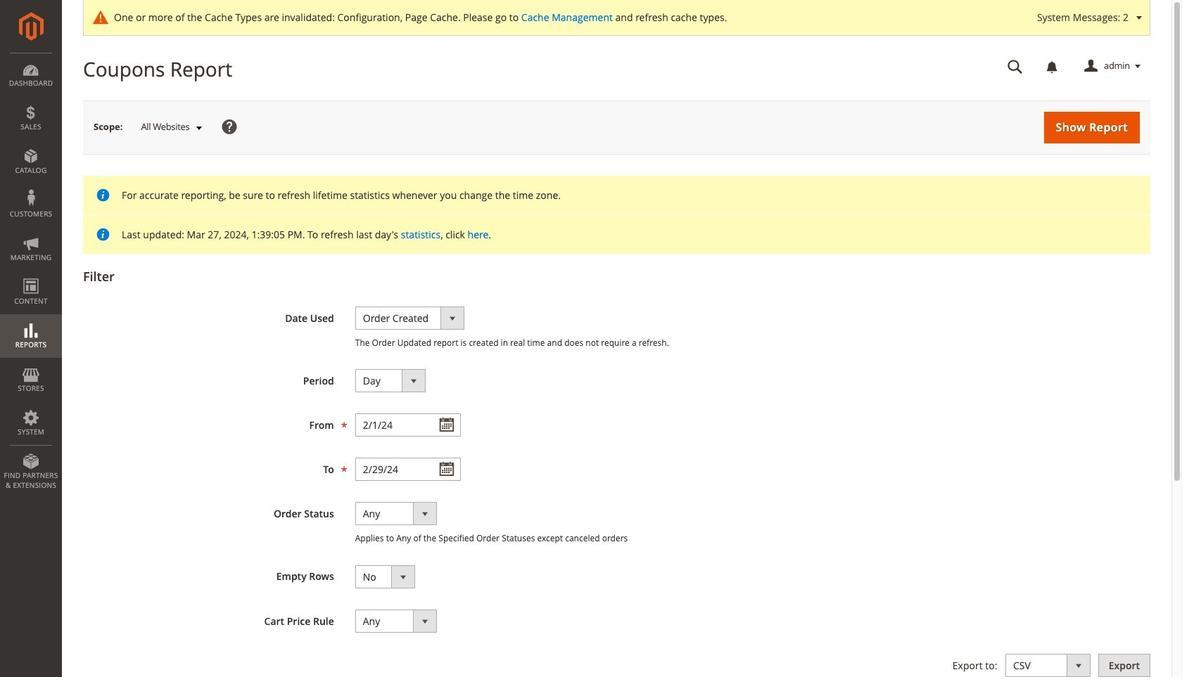 Task type: locate. For each thing, give the bounding box(es) containing it.
menu bar
[[0, 53, 62, 498]]

None text field
[[355, 414, 461, 437]]

None text field
[[998, 54, 1033, 79], [355, 458, 461, 482], [998, 54, 1033, 79], [355, 458, 461, 482]]



Task type: describe. For each thing, give the bounding box(es) containing it.
magento admin panel image
[[19, 12, 43, 41]]



Task type: vqa. For each thing, say whether or not it's contained in the screenshot.
text box
yes



